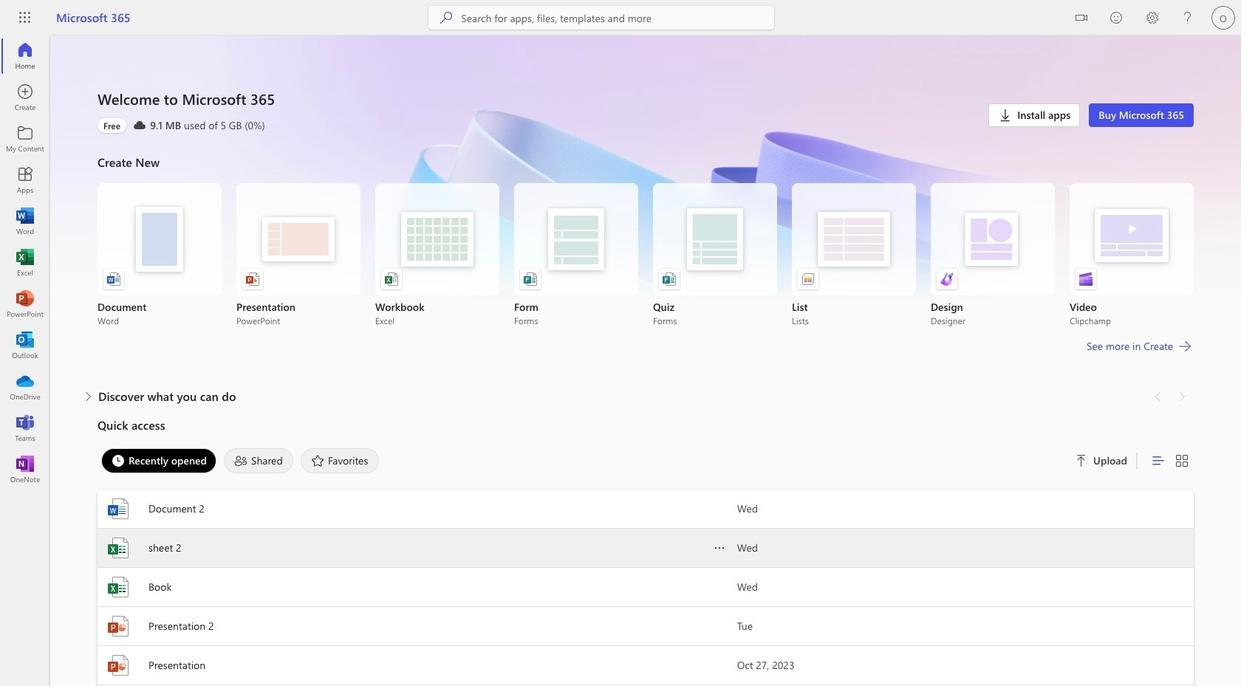 Task type: locate. For each thing, give the bounding box(es) containing it.
1 vertical spatial word image
[[106, 497, 130, 521]]

word image down recently opened element at left
[[106, 497, 130, 521]]

name presentation cell
[[98, 654, 737, 678]]

1 tab from the left
[[98, 449, 220, 474]]

new quiz image
[[662, 272, 677, 287]]

lists list image
[[801, 272, 816, 287]]

1 horizontal spatial powerpoint image
[[106, 654, 130, 678]]

apps image
[[18, 173, 33, 188]]

word document image
[[106, 272, 121, 287]]

name book cell
[[98, 576, 737, 599]]

powerpoint image down powerpoint icon
[[106, 654, 130, 678]]

0 vertical spatial word image
[[18, 214, 33, 229]]

banner
[[0, 0, 1242, 38]]

2 tab from the left
[[220, 449, 297, 474]]

powerpoint image
[[18, 297, 33, 312], [106, 654, 130, 678]]

0 vertical spatial excel image
[[106, 537, 130, 560]]

1 vertical spatial excel image
[[106, 576, 130, 599]]

powerpoint image up the outlook icon
[[18, 297, 33, 312]]

2 excel image from the top
[[106, 576, 130, 599]]

0 vertical spatial powerpoint image
[[18, 297, 33, 312]]

word image down apps image
[[18, 214, 33, 229]]

1 excel image from the top
[[106, 537, 130, 560]]

excel image
[[106, 537, 130, 560], [106, 576, 130, 599]]

powerpoint presentation image
[[245, 272, 260, 287]]

0 horizontal spatial powerpoint image
[[18, 297, 33, 312]]

home image
[[18, 49, 33, 64]]

favorites element
[[301, 449, 379, 474]]

None search field
[[429, 6, 775, 30]]

list
[[98, 183, 1194, 327]]

word image
[[18, 214, 33, 229], [106, 497, 130, 521]]

tab
[[98, 449, 220, 474], [220, 449, 297, 474], [297, 449, 383, 474]]

0 horizontal spatial word image
[[18, 214, 33, 229]]

name presentation 2 cell
[[98, 615, 737, 639]]

my content image
[[18, 132, 33, 146]]

tab list
[[98, 445, 1058, 477]]

navigation
[[0, 35, 50, 491]]

forms survey image
[[523, 272, 538, 287]]

application
[[0, 35, 1242, 687]]



Task type: describe. For each thing, give the bounding box(es) containing it.
clipchamp video image
[[1079, 272, 1094, 287]]

shared element
[[224, 449, 293, 474]]

recently opened element
[[101, 449, 217, 474]]

name sheet 2 cell
[[98, 537, 737, 560]]

create new element
[[98, 151, 1194, 385]]

1 vertical spatial powerpoint image
[[106, 654, 130, 678]]

outlook image
[[18, 338, 33, 353]]

create image
[[18, 90, 33, 105]]

designer design image
[[940, 272, 955, 287]]

Search box. Suggestions appear as you type. search field
[[461, 6, 775, 30]]

account manager for orlandogary85@gmail.com image
[[1212, 6, 1236, 30]]

excel image for name sheet 2 cell
[[106, 537, 130, 560]]

teams image
[[18, 421, 33, 436]]

excel image for name book cell
[[106, 576, 130, 599]]

1 horizontal spatial word image
[[106, 497, 130, 521]]

name document 2 cell
[[98, 497, 737, 521]]

onenote image
[[18, 463, 33, 477]]

3 tab from the left
[[297, 449, 383, 474]]

designer design image
[[940, 272, 955, 287]]

excel image
[[18, 256, 33, 270]]

this account doesn't have a microsoft 365 subscription. click to view your benefits. tooltip
[[98, 118, 126, 133]]

onedrive image
[[18, 380, 33, 395]]

powerpoint image
[[106, 615, 130, 639]]

excel workbook image
[[384, 272, 399, 287]]



Task type: vqa. For each thing, say whether or not it's contained in the screenshot.
"Name Document 2" CELL at the bottom of the page
yes



